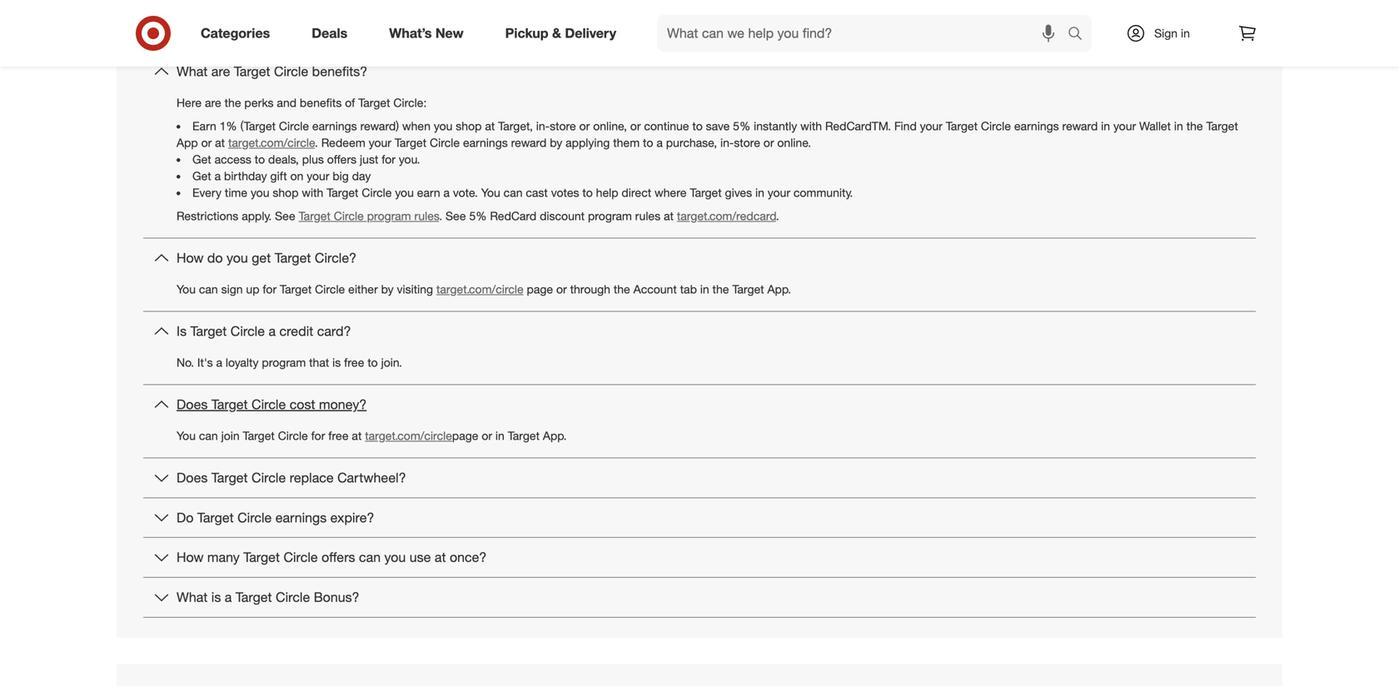 Task type: describe. For each thing, give the bounding box(es) containing it.
0 vertical spatial on
[[239, 22, 252, 36]]

votes
[[551, 185, 579, 200]]

does target circle replace cartwheel? button
[[143, 458, 1256, 497]]

1 vertical spatial store
[[734, 135, 760, 150]]

earn
[[192, 118, 216, 133]]

shop inside 'get access to deals, plus offers just for you. get a birthday gift on your big day every time you shop with target circle you earn a vote. you can cast votes to help direct where target gives in your community.'
[[273, 185, 299, 200]]

your left wallet
[[1113, 118, 1136, 133]]

where
[[655, 185, 687, 200]]

1 horizontal spatial is
[[332, 355, 341, 370]]

you down "you."
[[395, 185, 414, 200]]

online.
[[777, 135, 811, 150]]

circle inside does target circle cost money? dropdown button
[[252, 396, 286, 413]]

in inside 'get access to deals, plus offers just for you. get a birthday gift on your big day every time you shop with target circle you earn a vote. you can cast votes to help direct where target gives in your community.'
[[755, 185, 764, 200]]

1 vertical spatial reward
[[511, 135, 547, 150]]

your down reward) at the top of the page
[[369, 135, 391, 150]]

you.
[[399, 152, 420, 166]]

1 rules from the left
[[414, 208, 439, 223]]

what is a target circle bonus?
[[177, 589, 359, 605]]

deals
[[312, 25, 347, 41]]

them
[[613, 135, 640, 150]]

earn 1% (target circle earnings reward) when you shop at target, in-store or online, or continue to save 5% instantly with redcardtm. find your target circle earnings reward in your wallet in the target app or at
[[177, 118, 1238, 150]]

0 vertical spatial free
[[344, 355, 364, 370]]

what is a target circle bonus? button
[[143, 578, 1256, 617]]

categories
[[201, 25, 270, 41]]

get
[[252, 250, 271, 266]]

circle inside what are target circle benefits? dropdown button
[[274, 63, 308, 79]]

to left help
[[582, 185, 593, 200]]

you inside earn 1% (target circle earnings reward) when you shop at target, in-store or online, or continue to save 5% instantly with redcardtm. find your target circle earnings reward in your wallet in the target app or at
[[434, 118, 453, 133]]

simply
[[450, 22, 483, 36]]

0 horizontal spatial .
[[315, 135, 318, 150]]

bonus?
[[314, 589, 359, 605]]

applying
[[566, 135, 610, 150]]

circle inside do target circle earnings expire? dropdown button
[[237, 509, 272, 526]]

when
[[402, 118, 431, 133]]

redcard
[[490, 208, 536, 223]]

1 vertical spatial app.
[[543, 428, 567, 443]]

tab
[[680, 282, 697, 296]]

pickup & delivery link
[[491, 15, 637, 52]]

a inside "dropdown button"
[[269, 323, 276, 339]]

0 vertical spatial app.
[[767, 282, 791, 296]]

every
[[192, 185, 222, 200]]

offers inside 'get access to deals, plus offers just for you. get a birthday gift on your big day every time you shop with target circle you earn a vote. you can cast votes to help direct where target gives in your community.'
[[327, 152, 357, 166]]

benefits
[[300, 95, 342, 110]]

instantly
[[754, 118, 797, 133]]

what's new link
[[375, 15, 484, 52]]

online,
[[593, 118, 627, 133]]

0 vertical spatial target.com/circle
[[228, 135, 315, 150]]

no. it's a loyalty program that is free to join.
[[177, 355, 402, 370]]

that
[[309, 355, 329, 370]]

with for instantly
[[800, 118, 822, 133]]

at down money?
[[352, 428, 362, 443]]

with for shop
[[302, 185, 323, 200]]

circle inside the 'is target circle a credit card?' "dropdown button"
[[230, 323, 265, 339]]

help
[[596, 185, 618, 200]]

0 vertical spatial 1%
[[218, 22, 236, 36]]

your right &
[[568, 22, 591, 36]]

do target circle earnings expire?
[[177, 509, 374, 526]]

access
[[215, 152, 251, 166]]

wallet
[[1139, 118, 1171, 133]]

search button
[[1060, 15, 1100, 55]]

your right gives
[[768, 185, 790, 200]]

is inside what is a target circle bonus? dropdown button
[[211, 589, 221, 605]]

apply.
[[242, 208, 272, 223]]

0 vertical spatial target.com/circle link
[[228, 135, 315, 150]]

1 vertical spatial target.com/circle
[[436, 282, 524, 296]]

does target circle replace cartwheel?
[[177, 470, 406, 486]]

is target circle a credit card? button
[[143, 312, 1256, 351]]

loyalty
[[226, 355, 259, 370]]

the right tab
[[712, 282, 729, 296]]

1 horizontal spatial program
[[367, 208, 411, 223]]

sign
[[221, 282, 243, 296]]

find
[[894, 118, 917, 133]]

be
[[487, 22, 500, 36]]

cartwheel?
[[337, 470, 406, 486]]

earn inside 'get access to deals, plus offers just for you. get a birthday gift on your big day every time you shop with target circle you earn a vote. you can cast votes to help direct where target gives in your community.'
[[417, 185, 440, 200]]

join.
[[381, 355, 402, 370]]

a down continue
[[656, 135, 663, 150]]

join
[[221, 428, 240, 443]]

the inside earn 1% (target circle earnings reward) when you shop at target, in-store or online, or continue to save 5% instantly with redcardtm. find your target circle earnings reward in your wallet in the target app or at
[[1186, 118, 1203, 133]]

for inside 'get access to deals, plus offers just for you. get a birthday gift on your big day every time you shop with target circle you earn a vote. you can cast votes to help direct where target gives in your community.'
[[382, 152, 396, 166]]

here are the perks and benefits of target circle:
[[177, 95, 427, 110]]

pickup
[[505, 25, 548, 41]]

at inside dropdown button
[[435, 549, 446, 566]]

what for what is a target circle bonus?
[[177, 589, 208, 605]]

target inside "dropdown button"
[[190, 323, 227, 339]]

in- inside earn 1% (target circle earnings reward) when you shop at target, in-store or online, or continue to save 5% instantly with redcardtm. find your target circle earnings reward in your wallet in the target app or at
[[536, 118, 550, 133]]

many
[[207, 549, 240, 566]]

sign
[[1154, 26, 1178, 40]]

it's
[[197, 355, 213, 370]]

circle inside the does target circle replace cartwheel? dropdown button
[[252, 470, 286, 486]]

0 horizontal spatial page
[[452, 428, 478, 443]]

0 horizontal spatial program
[[262, 355, 306, 370]]

circle inside what is a target circle bonus? dropdown button
[[276, 589, 310, 605]]

restrictions
[[177, 208, 238, 223]]

restrictions apply. see target circle program rules . see 5% redcard discount program rules at target.com/redcard .
[[177, 208, 779, 223]]

target.com/redcard
[[677, 208, 776, 223]]

0 vertical spatial page
[[527, 282, 553, 296]]

1 horizontal spatial .
[[439, 208, 442, 223]]

replace
[[290, 470, 334, 486]]

2 vertical spatial target.com/circle
[[365, 428, 452, 443]]

2 see from the left
[[445, 208, 466, 223]]

a right it's
[[216, 355, 222, 370]]

credit
[[279, 323, 313, 339]]

can inside 'get access to deals, plus offers just for you. get a birthday gift on your big day every time you shop with target circle you earn a vote. you can cast votes to help direct where target gives in your community.'
[[504, 185, 523, 200]]

you inside dropdown button
[[227, 250, 248, 266]]

does target circle cost money?
[[177, 396, 367, 413]]

a inside dropdown button
[[225, 589, 232, 605]]

target inside dropdown button
[[243, 549, 280, 566]]

gift
[[270, 168, 287, 183]]

search
[[1060, 27, 1100, 43]]

redeem
[[321, 135, 365, 150]]

what's
[[389, 25, 432, 41]]

target.com/redcard link
[[677, 208, 776, 223]]

you can join target circle for free at target.com/circle page or in target app.
[[177, 428, 567, 443]]

do
[[207, 250, 223, 266]]

reward inside earn 1% (target circle earnings reward) when you shop at target, in-store or online, or continue to save 5% instantly with redcardtm. find your target circle earnings reward in your wallet in the target app or at
[[1062, 118, 1098, 133]]

2 horizontal spatial .
[[776, 208, 779, 223]]

what are target circle benefits?
[[177, 63, 367, 79]]

by for reward
[[550, 135, 562, 150]]

5% inside earn 1% (target circle earnings reward) when you shop at target, in-store or online, or continue to save 5% instantly with redcardtm. find your target circle earnings reward in your wallet in the target app or at
[[733, 118, 751, 133]]

money?
[[319, 396, 367, 413]]

&
[[552, 25, 561, 41]]

how many target circle offers can you use at once? button
[[143, 538, 1256, 577]]

online
[[255, 22, 287, 36]]

logged
[[503, 22, 539, 36]]

target,
[[498, 118, 533, 133]]

how do you get target circle? button
[[143, 238, 1256, 277]]

either
[[348, 282, 378, 296]]



Task type: locate. For each thing, give the bounding box(es) containing it.
0 horizontal spatial app.
[[543, 428, 567, 443]]

2 does from the top
[[177, 470, 208, 486]]

at right use
[[435, 549, 446, 566]]

0 horizontal spatial earn
[[192, 22, 215, 36]]

1 vertical spatial target.com/circle link
[[436, 282, 524, 296]]

in-
[[536, 118, 550, 133], [720, 135, 734, 150]]

program down help
[[588, 208, 632, 223]]

0 vertical spatial is
[[332, 355, 341, 370]]

1 horizontal spatial shop
[[456, 118, 482, 133]]

1 vertical spatial with
[[302, 185, 323, 200]]

2 horizontal spatial for
[[382, 152, 396, 166]]

can inside dropdown button
[[359, 549, 381, 566]]

how left do
[[177, 250, 204, 266]]

at up "access"
[[215, 135, 225, 150]]

1 does from the top
[[177, 396, 208, 413]]

how many target circle offers can you use at once?
[[177, 549, 487, 566]]

1% left online
[[218, 22, 236, 36]]

5%
[[733, 118, 751, 133], [469, 208, 487, 223]]

. left redcard
[[439, 208, 442, 223]]

can
[[504, 185, 523, 200], [199, 282, 218, 296], [199, 428, 218, 443], [359, 549, 381, 566]]

sign in link
[[1112, 15, 1216, 52]]

how do you get target circle?
[[177, 250, 356, 266]]

a up every
[[215, 168, 221, 183]]

1 see from the left
[[275, 208, 295, 223]]

0 vertical spatial you
[[481, 185, 500, 200]]

does
[[177, 396, 208, 413], [177, 470, 208, 486]]

0 vertical spatial in-
[[536, 118, 550, 133]]

your
[[568, 22, 591, 36], [920, 118, 943, 133], [1113, 118, 1136, 133], [369, 135, 391, 150], [307, 168, 329, 183], [768, 185, 790, 200]]

0 vertical spatial offers
[[327, 152, 357, 166]]

1 horizontal spatial with
[[800, 118, 822, 133]]

0 vertical spatial reward
[[1062, 118, 1098, 133]]

0 vertical spatial 5%
[[733, 118, 751, 133]]

on inside 'get access to deals, plus offers just for you. get a birthday gift on your big day every time you shop with target circle you earn a vote. you can cast votes to help direct where target gives in your community.'
[[290, 168, 303, 183]]

target circle program rules link
[[299, 208, 439, 223]]

store inside earn 1% (target circle earnings reward) when you shop at target, in-store or online, or continue to save 5% instantly with redcardtm. find your target circle earnings reward in your wallet in the target app or at
[[550, 118, 576, 133]]

2 vertical spatial you
[[177, 428, 196, 443]]

0 vertical spatial for
[[382, 152, 396, 166]]

you can sign up for target circle either by visiting target.com/circle page or through the account tab in the target app.
[[177, 282, 791, 296]]

0 horizontal spatial in-
[[536, 118, 550, 133]]

to inside earn 1% (target circle earnings reward) when you shop at target, in-store or online, or continue to save 5% instantly with redcardtm. find your target circle earnings reward in your wallet in the target app or at
[[692, 118, 703, 133]]

can left join
[[199, 428, 218, 443]]

a down many on the bottom left
[[225, 589, 232, 605]]

1 horizontal spatial earn
[[417, 185, 440, 200]]

gives
[[725, 185, 752, 200]]

how inside dropdown button
[[177, 549, 204, 566]]

what up here
[[177, 63, 208, 79]]

vote.
[[453, 185, 478, 200]]

0 horizontal spatial shop
[[273, 185, 299, 200]]

0 horizontal spatial with
[[302, 185, 323, 200]]

target.com/circle up deals, at the top of page
[[228, 135, 315, 150]]

1 horizontal spatial for
[[311, 428, 325, 443]]

1 get from the top
[[192, 152, 211, 166]]

on
[[239, 22, 252, 36], [290, 168, 303, 183]]

1 vertical spatial is
[[211, 589, 221, 605]]

0 horizontal spatial store
[[550, 118, 576, 133]]

1 vertical spatial shop
[[273, 185, 299, 200]]

you
[[434, 118, 453, 133], [251, 185, 269, 200], [395, 185, 414, 200], [227, 250, 248, 266], [384, 549, 406, 566]]

circle:
[[393, 95, 427, 110]]

are right here
[[205, 95, 221, 110]]

purchases
[[290, 22, 344, 36]]

0 vertical spatial earn
[[192, 22, 215, 36]]

the right wallet
[[1186, 118, 1203, 133]]

shop
[[456, 118, 482, 133], [273, 185, 299, 200]]

by right either
[[381, 282, 394, 296]]

0 vertical spatial by
[[550, 135, 562, 150]]

is right the that at the bottom
[[332, 355, 341, 370]]

1 vertical spatial offers
[[322, 549, 355, 566]]

earn left vote.
[[417, 185, 440, 200]]

1 vertical spatial free
[[328, 428, 349, 443]]

1 vertical spatial earn
[[417, 185, 440, 200]]

1 vertical spatial are
[[205, 95, 221, 110]]

you
[[481, 185, 500, 200], [177, 282, 196, 296], [177, 428, 196, 443]]

0 vertical spatial does
[[177, 396, 208, 413]]

for down cost
[[311, 428, 325, 443]]

are for here
[[205, 95, 221, 110]]

0 horizontal spatial see
[[275, 208, 295, 223]]

day
[[352, 168, 371, 183]]

is
[[332, 355, 341, 370], [211, 589, 221, 605]]

categories link
[[187, 15, 291, 52]]

1 horizontal spatial reward
[[1062, 118, 1098, 133]]

for right up
[[263, 282, 277, 296]]

1 vertical spatial on
[[290, 168, 303, 183]]

what down many on the bottom left
[[177, 589, 208, 605]]

. up plus
[[315, 135, 318, 150]]

you inside 'get access to deals, plus offers just for you. get a birthday gift on your big day every time you shop with target circle you earn a vote. you can cast votes to help direct where target gives in your community.'
[[481, 185, 500, 200]]

1 vertical spatial get
[[192, 168, 211, 183]]

for right just
[[382, 152, 396, 166]]

earnings
[[312, 118, 357, 133], [1014, 118, 1059, 133], [463, 135, 508, 150], [275, 509, 327, 526]]

how left many on the bottom left
[[177, 549, 204, 566]]

5% right save
[[733, 118, 751, 133]]

1 vertical spatial does
[[177, 470, 208, 486]]

does for does target circle replace cartwheel?
[[177, 470, 208, 486]]

0 horizontal spatial is
[[211, 589, 221, 605]]

plus
[[302, 152, 324, 166]]

here
[[177, 95, 202, 110]]

target.com/circle link up deals, at the top of page
[[228, 135, 315, 150]]

2 what from the top
[[177, 589, 208, 605]]

you down 'birthday'
[[251, 185, 269, 200]]

1% inside earn 1% (target circle earnings reward) when you shop at target, in-store or online, or continue to save 5% instantly with redcardtm. find your target circle earnings reward in your wallet in the target app or at
[[220, 118, 237, 133]]

rules down direct
[[635, 208, 660, 223]]

to right them
[[643, 135, 653, 150]]

shop inside earn 1% (target circle earnings reward) when you shop at target, in-store or online, or continue to save 5% instantly with redcardtm. find your target circle earnings reward in your wallet in the target app or at
[[456, 118, 482, 133]]

. down the online.
[[776, 208, 779, 223]]

time
[[225, 185, 247, 200]]

store up applying
[[550, 118, 576, 133]]

are
[[211, 63, 230, 79], [205, 95, 221, 110]]

1 horizontal spatial app.
[[767, 282, 791, 296]]

you left use
[[384, 549, 406, 566]]

1 horizontal spatial 5%
[[733, 118, 751, 133]]

1% right earn at the left top of page
[[220, 118, 237, 133]]

in- right target,
[[536, 118, 550, 133]]

1 vertical spatial page
[[452, 428, 478, 443]]

what
[[177, 63, 208, 79], [177, 589, 208, 605]]

does down no. at the left of page
[[177, 396, 208, 413]]

offers inside dropdown button
[[322, 549, 355, 566]]

target.com/circle . redeem your target circle earnings reward by applying them to a purchase, in-store or online.
[[228, 135, 811, 150]]

program down day
[[367, 208, 411, 223]]

see down vote.
[[445, 208, 466, 223]]

1 horizontal spatial page
[[527, 282, 553, 296]]

by for either
[[381, 282, 394, 296]]

target.com/circle link up cartwheel?
[[365, 428, 452, 443]]

0 horizontal spatial for
[[263, 282, 277, 296]]

discount
[[540, 208, 585, 223]]

perks
[[244, 95, 274, 110]]

1 vertical spatial how
[[177, 549, 204, 566]]

the left perks on the left top of the page
[[225, 95, 241, 110]]

with
[[800, 118, 822, 133], [302, 185, 323, 200]]

0 vertical spatial shop
[[456, 118, 482, 133]]

1 vertical spatial in-
[[720, 135, 734, 150]]

target.com/circle link for money?
[[365, 428, 452, 443]]

in- down save
[[720, 135, 734, 150]]

using
[[347, 22, 375, 36]]

at down where
[[664, 208, 674, 223]]

get down app
[[192, 152, 211, 166]]

at
[[485, 118, 495, 133], [215, 135, 225, 150], [664, 208, 674, 223], [352, 428, 362, 443], [435, 549, 446, 566]]

with down plus
[[302, 185, 323, 200]]

0 horizontal spatial on
[[239, 22, 252, 36]]

you right do
[[227, 250, 248, 266]]

birthday
[[224, 168, 267, 183]]

can up redcard
[[504, 185, 523, 200]]

new
[[435, 25, 464, 41]]

what for what are target circle benefits?
[[177, 63, 208, 79]]

see right "apply."
[[275, 208, 295, 223]]

can left sign
[[199, 282, 218, 296]]

reward left wallet
[[1062, 118, 1098, 133]]

target
[[379, 22, 410, 36], [234, 63, 270, 79], [358, 95, 390, 110], [946, 118, 978, 133], [1206, 118, 1238, 133], [395, 135, 426, 150], [327, 185, 358, 200], [690, 185, 722, 200], [299, 208, 330, 223], [275, 250, 311, 266], [280, 282, 312, 296], [732, 282, 764, 296], [190, 323, 227, 339], [211, 396, 248, 413], [243, 428, 275, 443], [508, 428, 540, 443], [211, 470, 248, 486], [197, 509, 234, 526], [243, 549, 280, 566], [236, 589, 272, 605]]

what are target circle benefits? button
[[143, 52, 1256, 91]]

offers up the big at the left top of the page
[[327, 152, 357, 166]]

you up is
[[177, 282, 196, 296]]

up
[[246, 282, 259, 296]]

What can we help you find? suggestions appear below search field
[[657, 15, 1072, 52]]

how
[[177, 250, 204, 266], [177, 549, 204, 566]]

you for does target circle cost money?
[[177, 428, 196, 443]]

earn right to
[[192, 22, 215, 36]]

expire?
[[330, 509, 374, 526]]

by left applying
[[550, 135, 562, 150]]

does up do
[[177, 470, 208, 486]]

to up "purchase,"
[[692, 118, 703, 133]]

program down credit
[[262, 355, 306, 370]]

1 horizontal spatial in-
[[720, 135, 734, 150]]

1 vertical spatial you
[[177, 282, 196, 296]]

cast
[[526, 185, 548, 200]]

of
[[345, 95, 355, 110]]

target.com/circle
[[228, 135, 315, 150], [436, 282, 524, 296], [365, 428, 452, 443]]

to
[[177, 22, 188, 36]]

offers up bonus?
[[322, 549, 355, 566]]

(target
[[240, 118, 276, 133]]

on left online
[[239, 22, 252, 36]]

target.com/circle link right visiting
[[436, 282, 524, 296]]

1 horizontal spatial see
[[445, 208, 466, 223]]

target.com
[[594, 22, 651, 36]]

your right find
[[920, 118, 943, 133]]

to up 'birthday'
[[255, 152, 265, 166]]

continue
[[644, 118, 689, 133]]

1 how from the top
[[177, 250, 204, 266]]

card?
[[317, 323, 351, 339]]

rules down "you."
[[414, 208, 439, 223]]

1 vertical spatial 1%
[[220, 118, 237, 133]]

delivery
[[565, 25, 616, 41]]

you right vote.
[[481, 185, 500, 200]]

redcardtm.
[[825, 118, 891, 133]]

does for does target circle cost money?
[[177, 396, 208, 413]]

1 horizontal spatial store
[[734, 135, 760, 150]]

0 vertical spatial are
[[211, 63, 230, 79]]

no.
[[177, 355, 194, 370]]

at left target,
[[485, 118, 495, 133]]

is down many on the bottom left
[[211, 589, 221, 605]]

direct
[[622, 185, 651, 200]]

get up every
[[192, 168, 211, 183]]

you left join
[[177, 428, 196, 443]]

program
[[367, 208, 411, 223], [588, 208, 632, 223], [262, 355, 306, 370]]

shop left target,
[[456, 118, 482, 133]]

shop down gift
[[273, 185, 299, 200]]

circle inside 'get access to deals, plus offers just for you. get a birthday gift on your big day every time you shop with target circle you earn a vote. you can cast votes to help direct where target gives in your community.'
[[362, 185, 392, 200]]

5% down vote.
[[469, 208, 487, 223]]

2 vertical spatial target.com/circle link
[[365, 428, 452, 443]]

target.com/circle right visiting
[[436, 282, 524, 296]]

2 get from the top
[[192, 168, 211, 183]]

your down plus
[[307, 168, 329, 183]]

with inside earn 1% (target circle earnings reward) when you shop at target, in-store or online, or continue to save 5% instantly with redcardtm. find your target circle earnings reward in your wallet in the target app or at
[[800, 118, 822, 133]]

0 vertical spatial how
[[177, 250, 204, 266]]

are inside what are target circle benefits? dropdown button
[[211, 63, 230, 79]]

1 horizontal spatial rules
[[635, 208, 660, 223]]

a left vote.
[[443, 185, 450, 200]]

circle?
[[315, 250, 356, 266]]

free down money?
[[328, 428, 349, 443]]

are for what
[[211, 63, 230, 79]]

how for how many target circle offers can you use at once?
[[177, 549, 204, 566]]

0 vertical spatial what
[[177, 63, 208, 79]]

you for how do you get target circle?
[[177, 282, 196, 296]]

1 vertical spatial for
[[263, 282, 277, 296]]

free right the that at the bottom
[[344, 355, 364, 370]]

store down instantly
[[734, 135, 760, 150]]

with up the online.
[[800, 118, 822, 133]]

earnings inside dropdown button
[[275, 509, 327, 526]]

1 horizontal spatial by
[[550, 135, 562, 150]]

1 what from the top
[[177, 63, 208, 79]]

benefits?
[[312, 63, 367, 79]]

to left join.
[[368, 355, 378, 370]]

target.com/circle link
[[228, 135, 315, 150], [436, 282, 524, 296], [365, 428, 452, 443]]

to earn 1% on online purchases using target circle, simply be logged in to your target.com account.
[[177, 22, 699, 36]]

and
[[277, 95, 296, 110]]

circle inside how many target circle offers can you use at once? dropdown button
[[284, 549, 318, 566]]

on right gift
[[290, 168, 303, 183]]

with inside 'get access to deals, plus offers just for you. get a birthday gift on your big day every time you shop with target circle you earn a vote. you can cast votes to help direct where target gives in your community.'
[[302, 185, 323, 200]]

you inside dropdown button
[[384, 549, 406, 566]]

for
[[382, 152, 396, 166], [263, 282, 277, 296], [311, 428, 325, 443]]

the right through
[[614, 282, 630, 296]]

once?
[[450, 549, 487, 566]]

app
[[177, 135, 198, 150]]

0 horizontal spatial by
[[381, 282, 394, 296]]

account
[[633, 282, 677, 296]]

save
[[706, 118, 730, 133]]

do target circle earnings expire? button
[[143, 498, 1256, 537]]

2 horizontal spatial program
[[588, 208, 632, 223]]

1 vertical spatial what
[[177, 589, 208, 605]]

reward)
[[360, 118, 399, 133]]

0 vertical spatial with
[[800, 118, 822, 133]]

are down categories
[[211, 63, 230, 79]]

0 vertical spatial store
[[550, 118, 576, 133]]

how inside dropdown button
[[177, 250, 204, 266]]

you right when
[[434, 118, 453, 133]]

do
[[177, 509, 194, 526]]

0 horizontal spatial 5%
[[469, 208, 487, 223]]

1 horizontal spatial on
[[290, 168, 303, 183]]

see
[[275, 208, 295, 223], [445, 208, 466, 223]]

get access to deals, plus offers just for you. get a birthday gift on your big day every time you shop with target circle you earn a vote. you can cast votes to help direct where target gives in your community.
[[192, 152, 853, 200]]

0 vertical spatial get
[[192, 152, 211, 166]]

0 horizontal spatial rules
[[414, 208, 439, 223]]

target.com/circle link for target
[[436, 282, 524, 296]]

big
[[333, 168, 349, 183]]

is target circle a credit card?
[[177, 323, 351, 339]]

reward down target,
[[511, 135, 547, 150]]

deals,
[[268, 152, 299, 166]]

1 vertical spatial by
[[381, 282, 394, 296]]

can down expire?
[[359, 549, 381, 566]]

2 how from the top
[[177, 549, 204, 566]]

earn
[[192, 22, 215, 36], [417, 185, 440, 200]]

1 vertical spatial 5%
[[469, 208, 487, 223]]

2 vertical spatial for
[[311, 428, 325, 443]]

how for how do you get target circle?
[[177, 250, 204, 266]]

a left credit
[[269, 323, 276, 339]]

to right "pickup"
[[555, 22, 565, 36]]

target.com/circle up cartwheel?
[[365, 428, 452, 443]]

2 rules from the left
[[635, 208, 660, 223]]

0 horizontal spatial reward
[[511, 135, 547, 150]]



Task type: vqa. For each thing, say whether or not it's contained in the screenshot.
second This from the bottom of the Return details This item can be returned to any Target store or Target.com. This item must be returned within 30 days of the date it was purchased in store, shipped, delivered by a Shipt shopper, or made ready for pickup. See the return policy for complete information.
no



